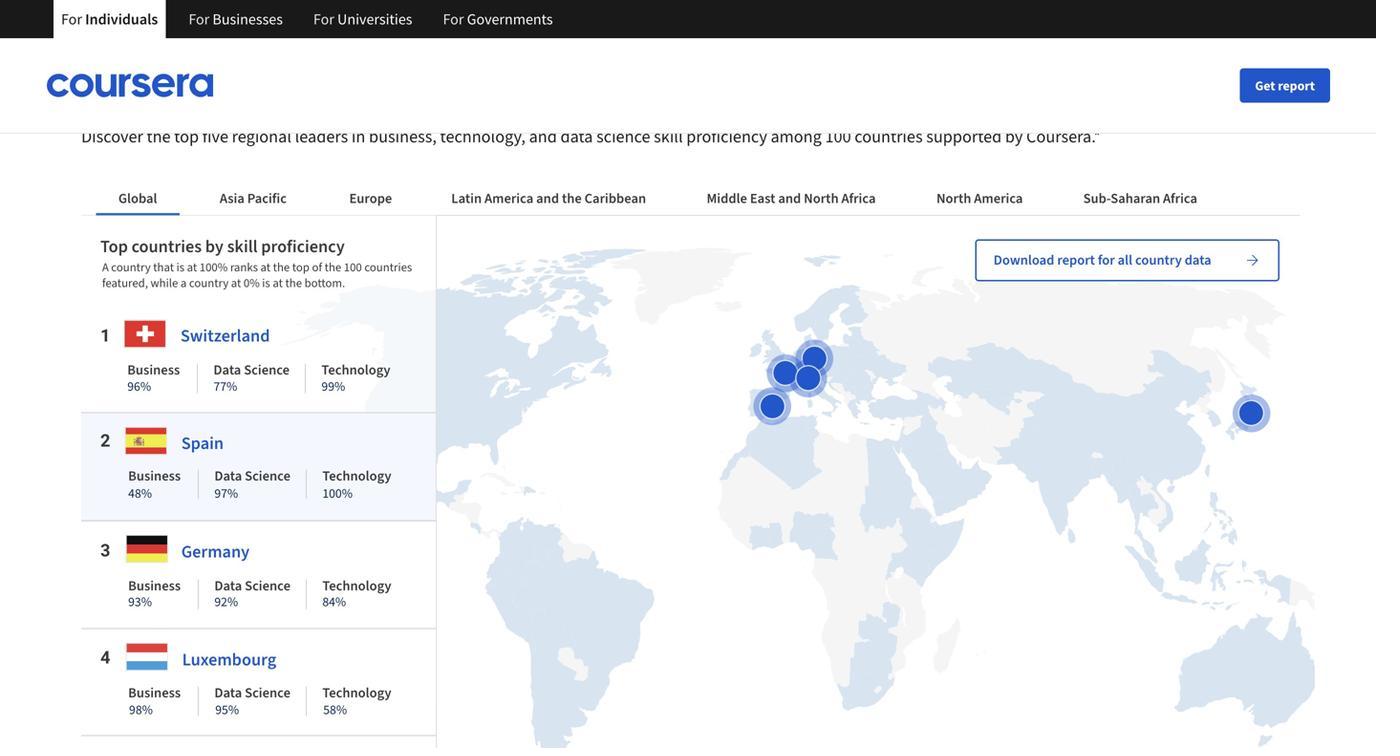 Task type: describe. For each thing, give the bounding box(es) containing it.
for for businesses
[[189, 10, 210, 29]]

banner navigation
[[46, 0, 568, 38]]

for universities
[[313, 10, 412, 29]]

for for governments
[[443, 10, 464, 29]]

for individuals
[[61, 10, 158, 29]]

get
[[1255, 77, 1276, 94]]



Task type: locate. For each thing, give the bounding box(es) containing it.
coursera logo image
[[46, 74, 214, 97]]

for businesses
[[189, 10, 283, 29]]

universities
[[337, 10, 412, 29]]

for left universities
[[313, 10, 334, 29]]

for for individuals
[[61, 10, 82, 29]]

for left individuals
[[61, 10, 82, 29]]

1 for from the left
[[61, 10, 82, 29]]

get report
[[1255, 77, 1315, 94]]

get report button
[[1240, 68, 1331, 103]]

individuals
[[85, 10, 158, 29]]

report
[[1278, 77, 1315, 94]]

for governments
[[443, 10, 553, 29]]

for for universities
[[313, 10, 334, 29]]

businesses
[[213, 10, 283, 29]]

3 for from the left
[[313, 10, 334, 29]]

for
[[61, 10, 82, 29], [189, 10, 210, 29], [313, 10, 334, 29], [443, 10, 464, 29]]

2 for from the left
[[189, 10, 210, 29]]

for left governments
[[443, 10, 464, 29]]

for left businesses
[[189, 10, 210, 29]]

4 for from the left
[[443, 10, 464, 29]]

governments
[[467, 10, 553, 29]]



Task type: vqa. For each thing, say whether or not it's contained in the screenshot.
for corresponding to Businesses
yes



